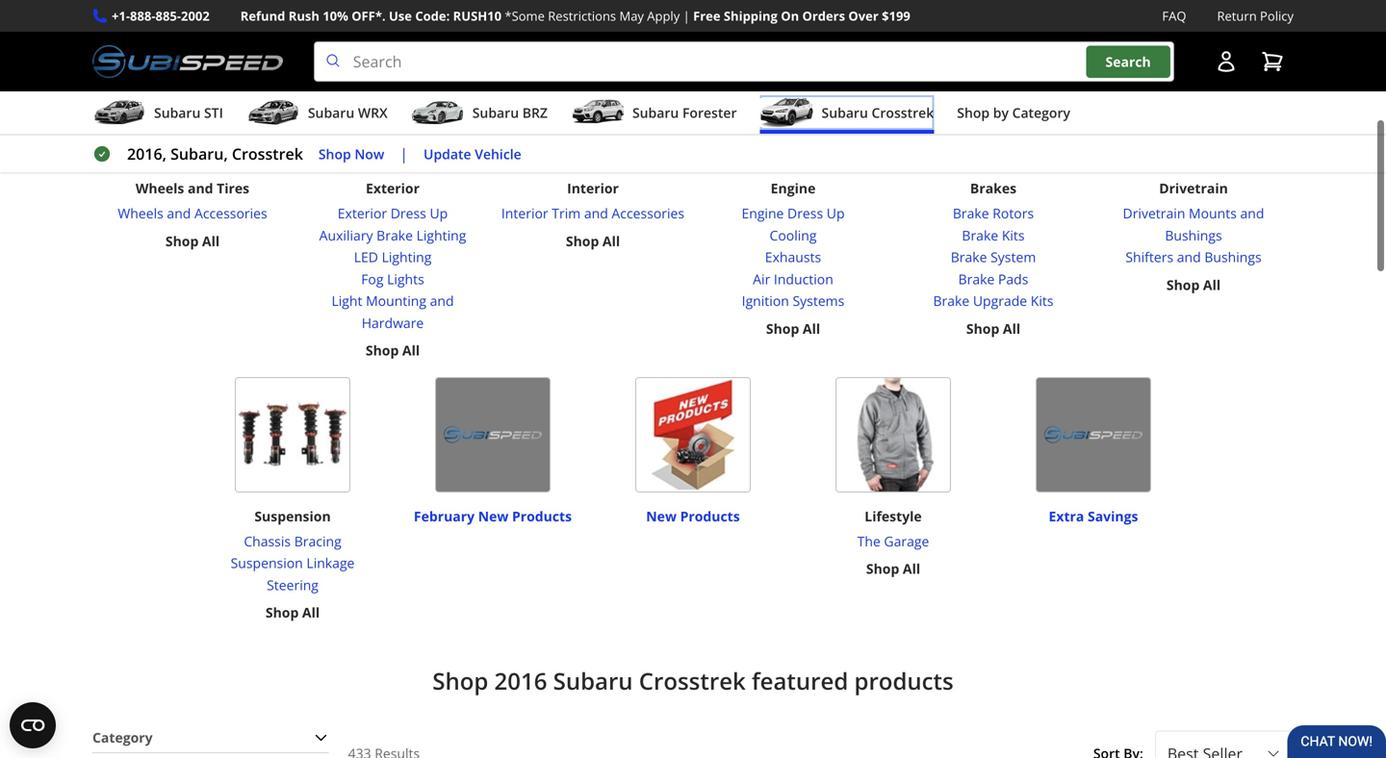 Task type: locate. For each thing, give the bounding box(es) containing it.
1 horizontal spatial products
[[680, 507, 740, 526]]

|
[[683, 7, 690, 25], [400, 144, 408, 164]]

up for engine dress up
[[827, 204, 845, 223]]

subaru sti button
[[92, 95, 223, 134]]

subaru inside 'dropdown button'
[[472, 104, 519, 122]]

fog lights link
[[300, 269, 485, 290]]

0 vertical spatial bushings
[[1165, 226, 1222, 244]]

a subaru brz thumbnail image image
[[411, 98, 465, 127]]

2016
[[494, 666, 547, 697]]

up
[[430, 204, 448, 223], [827, 204, 845, 223]]

engine
[[771, 179, 816, 197], [742, 204, 784, 223]]

february new products
[[414, 507, 572, 526]]

exterior dress up link
[[300, 203, 485, 225]]

and right trim
[[584, 204, 608, 223]]

linkage
[[307, 554, 355, 573]]

0 vertical spatial |
[[683, 7, 690, 25]]

faq link
[[1163, 6, 1187, 26]]

fog
[[361, 270, 384, 288]]

brake down exterior dress up 'link' at the top left of the page
[[377, 226, 413, 244]]

shop inside wheels and tires wheels and accessories shop all
[[165, 232, 199, 250]]

0 horizontal spatial kits
[[1002, 226, 1025, 244]]

up inside engine engine dress up cooling exhausts air induction ignition systems shop all
[[827, 204, 845, 223]]

subaru left wrx
[[308, 104, 355, 122]]

shop down hardware
[[366, 341, 399, 360]]

shop left now
[[319, 145, 351, 163]]

suspension up chassis bracing link
[[255, 507, 331, 526]]

products down new products image
[[680, 507, 740, 526]]

up up auxiliary brake lighting link
[[430, 204, 448, 223]]

shop all link down hardware
[[366, 340, 420, 362]]

1 horizontal spatial crosstrek
[[639, 666, 746, 697]]

suspension down chassis
[[231, 554, 303, 573]]

1 vertical spatial kits
[[1031, 292, 1054, 310]]

products down february new products image
[[512, 507, 572, 526]]

0 vertical spatial kits
[[1002, 226, 1025, 244]]

garage
[[884, 532, 929, 551]]

engine up cooling
[[742, 204, 784, 223]]

hardware
[[362, 314, 424, 332]]

new
[[478, 507, 509, 526], [646, 507, 677, 526]]

free
[[693, 7, 721, 25]]

shop down the interior trim and accessories link
[[566, 232, 599, 250]]

1 horizontal spatial kits
[[1031, 292, 1054, 310]]

all down upgrade
[[1003, 320, 1021, 338]]

subaru forester
[[633, 104, 737, 122]]

1 accessories from the left
[[194, 204, 267, 223]]

the garage link
[[858, 531, 929, 553]]

shop all link down ignition systems link
[[766, 318, 820, 340]]

shop down brake upgrade kits link
[[967, 320, 1000, 338]]

accessories right trim
[[612, 204, 685, 223]]

2 accessories from the left
[[612, 204, 685, 223]]

subaru left brz
[[472, 104, 519, 122]]

shifters and bushings link
[[1101, 247, 1286, 269]]

kits up system
[[1002, 226, 1025, 244]]

brake kits link
[[933, 225, 1054, 247]]

mounting
[[366, 292, 427, 310]]

interior up the interior trim and accessories link
[[567, 179, 619, 197]]

lighting
[[416, 226, 466, 244], [382, 248, 432, 266]]

subaru right the a subaru crosstrek thumbnail image
[[822, 104, 868, 122]]

2 dress from the left
[[788, 204, 823, 223]]

extra
[[1049, 507, 1084, 526]]

| right now
[[400, 144, 408, 164]]

shop down shifters and bushings link
[[1167, 276, 1200, 294]]

all inside drivetrain drivetrain mounts and bushings shifters and bushings shop all
[[1203, 276, 1221, 294]]

$199
[[882, 7, 911, 25]]

up inside exterior exterior dress up auxiliary brake lighting led lighting fog lights light mounting and hardware shop all
[[430, 204, 448, 223]]

all inside wheels and tires wheels and accessories shop all
[[202, 232, 220, 250]]

subaru sti
[[154, 104, 223, 122]]

2 up from the left
[[827, 204, 845, 223]]

1 horizontal spatial accessories
[[612, 204, 685, 223]]

brakes
[[970, 179, 1017, 197]]

0 vertical spatial lighting
[[416, 226, 466, 244]]

off*.
[[352, 7, 386, 25]]

shop all link down the interior trim and accessories link
[[566, 230, 620, 252]]

brake rotors link
[[933, 203, 1054, 225]]

and down subaru,
[[167, 204, 191, 223]]

0 horizontal spatial |
[[400, 144, 408, 164]]

all down hardware
[[402, 341, 420, 360]]

lighting down exterior dress up 'link' at the top left of the page
[[416, 226, 466, 244]]

all down shifters and bushings link
[[1203, 276, 1221, 294]]

return policy link
[[1217, 6, 1294, 26]]

0 horizontal spatial up
[[430, 204, 448, 223]]

code:
[[415, 7, 450, 25]]

1 horizontal spatial |
[[683, 7, 690, 25]]

shop all link down the garage link
[[866, 559, 921, 580]]

suspension
[[255, 507, 331, 526], [231, 554, 303, 573]]

shop all link down brake upgrade kits link
[[967, 318, 1021, 340]]

accessories down tires
[[194, 204, 267, 223]]

drivetrain up shifters
[[1123, 204, 1186, 223]]

shipping
[[724, 7, 778, 25]]

0 horizontal spatial crosstrek
[[232, 144, 303, 164]]

0 horizontal spatial dress
[[391, 204, 426, 223]]

shop all link for all
[[866, 559, 921, 580]]

shop all link down shifters and bushings link
[[1167, 274, 1221, 296]]

orders
[[803, 7, 845, 25]]

1 horizontal spatial interior
[[567, 179, 619, 197]]

brake pads link
[[933, 269, 1054, 290]]

1 vertical spatial |
[[400, 144, 408, 164]]

1 up from the left
[[430, 204, 448, 223]]

dress
[[391, 204, 426, 223], [788, 204, 823, 223]]

cooling link
[[742, 225, 845, 247]]

shop down wheels and accessories "link"
[[165, 232, 199, 250]]

subaru wrx button
[[246, 95, 388, 134]]

up up cooling link
[[827, 204, 845, 223]]

exhausts link
[[742, 247, 845, 269]]

exterior up exterior dress up 'link' at the top left of the page
[[366, 179, 420, 197]]

brz
[[523, 104, 548, 122]]

0 horizontal spatial interior
[[502, 204, 548, 223]]

open widget image
[[10, 703, 56, 749]]

bushings up shifters and bushings link
[[1165, 226, 1222, 244]]

| left free
[[683, 7, 690, 25]]

and right the mounts
[[1241, 204, 1265, 223]]

0 horizontal spatial new
[[478, 507, 509, 526]]

subaru crosstrek
[[822, 104, 934, 122]]

shop inside exterior exterior dress up auxiliary brake lighting led lighting fog lights light mounting and hardware shop all
[[366, 341, 399, 360]]

+1-
[[112, 7, 130, 25]]

2 products from the left
[[680, 507, 740, 526]]

brake system link
[[933, 247, 1054, 269]]

wheels
[[136, 179, 184, 197], [118, 204, 163, 223]]

shop inside drivetrain drivetrain mounts and bushings shifters and bushings shop all
[[1167, 276, 1200, 294]]

extra savings
[[1049, 507, 1139, 526]]

subispeed logo image
[[92, 42, 283, 82]]

subaru for subaru brz
[[472, 104, 519, 122]]

1 horizontal spatial new
[[646, 507, 677, 526]]

all down wheels and accessories "link"
[[202, 232, 220, 250]]

subaru left sti in the top of the page
[[154, 104, 201, 122]]

subaru left forester at the top of page
[[633, 104, 679, 122]]

shop down the garage link
[[866, 560, 900, 578]]

new right february
[[478, 507, 509, 526]]

1 vertical spatial lighting
[[382, 248, 432, 266]]

cooling
[[770, 226, 817, 244]]

brake
[[953, 204, 989, 223], [377, 226, 413, 244], [962, 226, 999, 244], [951, 248, 987, 266], [959, 270, 995, 288], [933, 292, 970, 310]]

lighting up lights
[[382, 248, 432, 266]]

dress inside engine engine dress up cooling exhausts air induction ignition systems shop all
[[788, 204, 823, 223]]

all
[[202, 232, 220, 250], [603, 232, 620, 250], [1203, 276, 1221, 294], [803, 320, 820, 338], [1003, 320, 1021, 338], [402, 341, 420, 360], [903, 560, 921, 578], [302, 604, 320, 622]]

auxiliary
[[319, 226, 373, 244]]

bushings down the mounts
[[1205, 248, 1262, 266]]

shop all link for accessories
[[566, 230, 620, 252]]

dress up cooling
[[788, 204, 823, 223]]

led lighting link
[[300, 247, 485, 269]]

subaru for subaru forester
[[633, 104, 679, 122]]

a subaru sti thumbnail image image
[[92, 98, 146, 127]]

+1-888-885-2002
[[112, 7, 210, 25]]

products
[[512, 507, 572, 526], [680, 507, 740, 526]]

1 vertical spatial suspension
[[231, 554, 303, 573]]

search button
[[1087, 46, 1171, 78]]

all down steering link
[[302, 604, 320, 622]]

light
[[332, 292, 362, 310]]

shop down ignition systems link
[[766, 320, 799, 338]]

update vehicle button
[[424, 143, 522, 165]]

drivetrain up the mounts
[[1159, 179, 1228, 197]]

exhausts
[[765, 248, 821, 266]]

sti
[[204, 104, 223, 122]]

crosstrek inside subaru crosstrek dropdown button
[[872, 104, 934, 122]]

select... image
[[1266, 747, 1282, 759]]

1 vertical spatial bushings
[[1205, 248, 1262, 266]]

ignition systems link
[[742, 290, 845, 312]]

engine up engine dress up link
[[771, 179, 816, 197]]

category
[[1012, 104, 1071, 122]]

shop down steering link
[[266, 604, 299, 622]]

featured
[[752, 666, 849, 697]]

exterior up auxiliary
[[338, 204, 387, 223]]

a subaru crosstrek thumbnail image image
[[760, 98, 814, 127]]

subaru for subaru wrx
[[308, 104, 355, 122]]

shop all link for kits
[[967, 318, 1021, 340]]

1 vertical spatial drivetrain
[[1123, 204, 1186, 223]]

shop all link
[[165, 230, 220, 252], [566, 230, 620, 252], [1167, 274, 1221, 296], [766, 318, 820, 340], [967, 318, 1021, 340], [366, 340, 420, 362], [866, 559, 921, 580], [266, 602, 320, 624]]

shop left by
[[957, 104, 990, 122]]

button image
[[1215, 50, 1238, 73]]

refund rush 10% off*. use code: rush10 *some restrictions may apply | free shipping on orders over $199
[[240, 7, 911, 25]]

all inside 'lifestyle the garage shop all'
[[903, 560, 921, 578]]

brake down brake kits link
[[951, 248, 987, 266]]

shop all link down wheels and accessories "link"
[[165, 230, 220, 252]]

all down systems
[[803, 320, 820, 338]]

2 horizontal spatial crosstrek
[[872, 104, 934, 122]]

2 new from the left
[[646, 507, 677, 526]]

1 horizontal spatial up
[[827, 204, 845, 223]]

1 horizontal spatial dress
[[788, 204, 823, 223]]

new down new products image
[[646, 507, 677, 526]]

all down garage
[[903, 560, 921, 578]]

0 horizontal spatial accessories
[[194, 204, 267, 223]]

lifestyle
[[865, 507, 922, 526]]

0 horizontal spatial products
[[512, 507, 572, 526]]

0 vertical spatial crosstrek
[[872, 104, 934, 122]]

brakes image image
[[936, 49, 1051, 165]]

upgrade
[[973, 292, 1027, 310]]

1 vertical spatial engine
[[742, 204, 784, 223]]

vehicle
[[475, 145, 522, 163]]

now
[[355, 145, 384, 163]]

exterior image image
[[335, 49, 451, 165]]

0 vertical spatial exterior
[[366, 179, 420, 197]]

kits
[[1002, 226, 1025, 244], [1031, 292, 1054, 310]]

shop all link for bushings
[[1167, 274, 1221, 296]]

dress up auxiliary brake lighting link
[[391, 204, 426, 223]]

lifestyle the garage shop all
[[858, 507, 929, 578]]

dress for exterior
[[391, 204, 426, 223]]

shop all link for linkage
[[266, 602, 320, 624]]

1 vertical spatial wheels
[[118, 204, 163, 223]]

policy
[[1260, 7, 1294, 25]]

1 dress from the left
[[391, 204, 426, 223]]

interior trim and accessories link
[[502, 203, 685, 225]]

suspension image image
[[235, 377, 350, 493]]

dress inside exterior exterior dress up auxiliary brake lighting led lighting fog lights light mounting and hardware shop all
[[391, 204, 426, 223]]

shop all link down steering link
[[266, 602, 320, 624]]

accessories inside interior interior trim and accessories shop all
[[612, 204, 685, 223]]

0 vertical spatial drivetrain
[[1159, 179, 1228, 197]]

and right mounting
[[430, 292, 454, 310]]

new inside "link"
[[646, 507, 677, 526]]

all down the interior trim and accessories link
[[603, 232, 620, 250]]

kits right upgrade
[[1031, 292, 1054, 310]]

systems
[[793, 292, 845, 310]]

interior left trim
[[502, 204, 548, 223]]

0 vertical spatial wheels
[[136, 179, 184, 197]]



Task type: describe. For each thing, give the bounding box(es) containing it.
rush
[[289, 7, 320, 25]]

drivetrain image image
[[1136, 49, 1252, 165]]

category button
[[92, 723, 329, 753]]

885-
[[156, 7, 181, 25]]

shop inside 'lifestyle the garage shop all'
[[866, 560, 900, 578]]

interior interior trim and accessories shop all
[[502, 179, 685, 250]]

refund
[[240, 7, 285, 25]]

all inside exterior exterior dress up auxiliary brake lighting led lighting fog lights light mounting and hardware shop all
[[402, 341, 420, 360]]

extra savings link
[[1049, 499, 1139, 526]]

Select... button
[[1155, 731, 1294, 759]]

return
[[1217, 7, 1257, 25]]

suspension chassis bracing suspension linkage steering shop all
[[231, 507, 355, 622]]

light mounting and hardware link
[[300, 290, 485, 334]]

the
[[858, 532, 881, 551]]

shop inside brakes brake rotors brake kits brake system brake pads brake upgrade kits shop all
[[967, 320, 1000, 338]]

shop inside interior interior trim and accessories shop all
[[566, 232, 599, 250]]

products
[[855, 666, 954, 697]]

0 vertical spatial interior
[[567, 179, 619, 197]]

wheels and accessories link
[[118, 203, 267, 225]]

2002
[[181, 7, 210, 25]]

shop 2016 subaru crosstrek featured products
[[433, 666, 954, 697]]

brakes brake rotors brake kits brake system brake pads brake upgrade kits shop all
[[933, 179, 1054, 338]]

air
[[753, 270, 771, 288]]

bracing
[[294, 532, 341, 551]]

induction
[[774, 270, 834, 288]]

dress for engine
[[788, 204, 823, 223]]

february new products link
[[414, 499, 572, 526]]

auxiliary brake lighting link
[[300, 225, 485, 247]]

accessories inside wheels and tires wheels and accessories shop all
[[194, 204, 267, 223]]

on
[[781, 7, 799, 25]]

tires
[[217, 179, 249, 197]]

1 products from the left
[[512, 507, 572, 526]]

engine engine dress up cooling exhausts air induction ignition systems shop all
[[742, 179, 845, 338]]

steering
[[267, 576, 319, 594]]

shop now link
[[319, 143, 384, 165]]

use
[[389, 7, 412, 25]]

wheels and tires image image
[[135, 49, 250, 165]]

faq
[[1163, 7, 1187, 25]]

shop left 2016
[[433, 666, 488, 697]]

shifters
[[1126, 248, 1174, 266]]

subaru right 2016
[[553, 666, 633, 697]]

0 vertical spatial suspension
[[255, 507, 331, 526]]

search
[[1106, 52, 1151, 71]]

all inside engine engine dress up cooling exhausts air induction ignition systems shop all
[[803, 320, 820, 338]]

shop by category button
[[957, 95, 1071, 134]]

2 vertical spatial crosstrek
[[639, 666, 746, 697]]

and inside interior interior trim and accessories shop all
[[584, 204, 608, 223]]

subaru wrx
[[308, 104, 388, 122]]

brake inside exterior exterior dress up auxiliary brake lighting led lighting fog lights light mounting and hardware shop all
[[377, 226, 413, 244]]

+1-888-885-2002 link
[[112, 6, 210, 26]]

lights
[[387, 270, 424, 288]]

subaru forester button
[[571, 95, 737, 134]]

extra savings image image
[[1036, 377, 1152, 493]]

shop all link for cooling
[[766, 318, 820, 340]]

shop by category
[[957, 104, 1071, 122]]

february new products image image
[[435, 377, 551, 493]]

trim
[[552, 204, 581, 223]]

apply
[[647, 7, 680, 25]]

subaru crosstrek button
[[760, 95, 934, 134]]

subaru brz
[[472, 104, 548, 122]]

new products image image
[[635, 377, 751, 493]]

0 vertical spatial engine
[[771, 179, 816, 197]]

products inside "link"
[[680, 507, 740, 526]]

by
[[993, 104, 1009, 122]]

pads
[[998, 270, 1029, 288]]

1 vertical spatial interior
[[502, 204, 548, 223]]

a subaru forester thumbnail image image
[[571, 98, 625, 127]]

lifestyle image image
[[836, 377, 951, 493]]

search input field
[[314, 42, 1175, 82]]

subaru brz button
[[411, 95, 548, 134]]

restrictions
[[548, 7, 616, 25]]

shop inside suspension chassis bracing suspension linkage steering shop all
[[266, 604, 299, 622]]

engine dress up link
[[742, 203, 845, 225]]

steering link
[[231, 575, 355, 597]]

shop now
[[319, 145, 384, 163]]

category
[[92, 729, 153, 747]]

a subaru wrx thumbnail image image
[[246, 98, 300, 127]]

and down drivetrain mounts and bushings link on the top right of page
[[1177, 248, 1201, 266]]

led
[[354, 248, 378, 266]]

forester
[[683, 104, 737, 122]]

and inside exterior exterior dress up auxiliary brake lighting led lighting fog lights light mounting and hardware shop all
[[430, 292, 454, 310]]

wheels and tires wheels and accessories shop all
[[118, 179, 267, 250]]

chassis bracing link
[[231, 531, 355, 553]]

2016,
[[127, 144, 167, 164]]

brake down the brake pads link
[[933, 292, 970, 310]]

shop all link for auxiliary
[[366, 340, 420, 362]]

drivetrain mounts and bushings link
[[1101, 203, 1286, 247]]

rush10
[[453, 7, 502, 25]]

brake up brake kits link
[[953, 204, 989, 223]]

888-
[[130, 7, 156, 25]]

shop inside dropdown button
[[957, 104, 990, 122]]

suspension linkage link
[[231, 553, 355, 575]]

return policy
[[1217, 7, 1294, 25]]

mounts
[[1189, 204, 1237, 223]]

engine image image
[[736, 49, 851, 165]]

1 new from the left
[[478, 507, 509, 526]]

update
[[424, 145, 471, 163]]

shop inside engine engine dress up cooling exhausts air induction ignition systems shop all
[[766, 320, 799, 338]]

1 vertical spatial exterior
[[338, 204, 387, 223]]

subaru for subaru crosstrek
[[822, 104, 868, 122]]

subaru for subaru sti
[[154, 104, 201, 122]]

brake down brake system link
[[959, 270, 995, 288]]

rotors
[[993, 204, 1034, 223]]

up for exterior dress up
[[430, 204, 448, 223]]

system
[[991, 248, 1036, 266]]

all inside interior interior trim and accessories shop all
[[603, 232, 620, 250]]

savings
[[1088, 507, 1139, 526]]

shop all link for and
[[165, 230, 220, 252]]

update vehicle
[[424, 145, 522, 163]]

all inside brakes brake rotors brake kits brake system brake pads brake upgrade kits shop all
[[1003, 320, 1021, 338]]

new products link
[[646, 499, 740, 526]]

chassis
[[244, 532, 291, 551]]

new products
[[646, 507, 740, 526]]

interior image image
[[535, 49, 651, 165]]

ignition
[[742, 292, 789, 310]]

all inside suspension chassis bracing suspension linkage steering shop all
[[302, 604, 320, 622]]

and up wheels and accessories "link"
[[188, 179, 213, 197]]

brake down brake rotors link
[[962, 226, 999, 244]]

1 vertical spatial crosstrek
[[232, 144, 303, 164]]

*some
[[505, 7, 545, 25]]



Task type: vqa. For each thing, say whether or not it's contained in the screenshot.
Shop in the Drivetrain Drivetrain Mounts and Bushings Shifters and Bushings Shop All
yes



